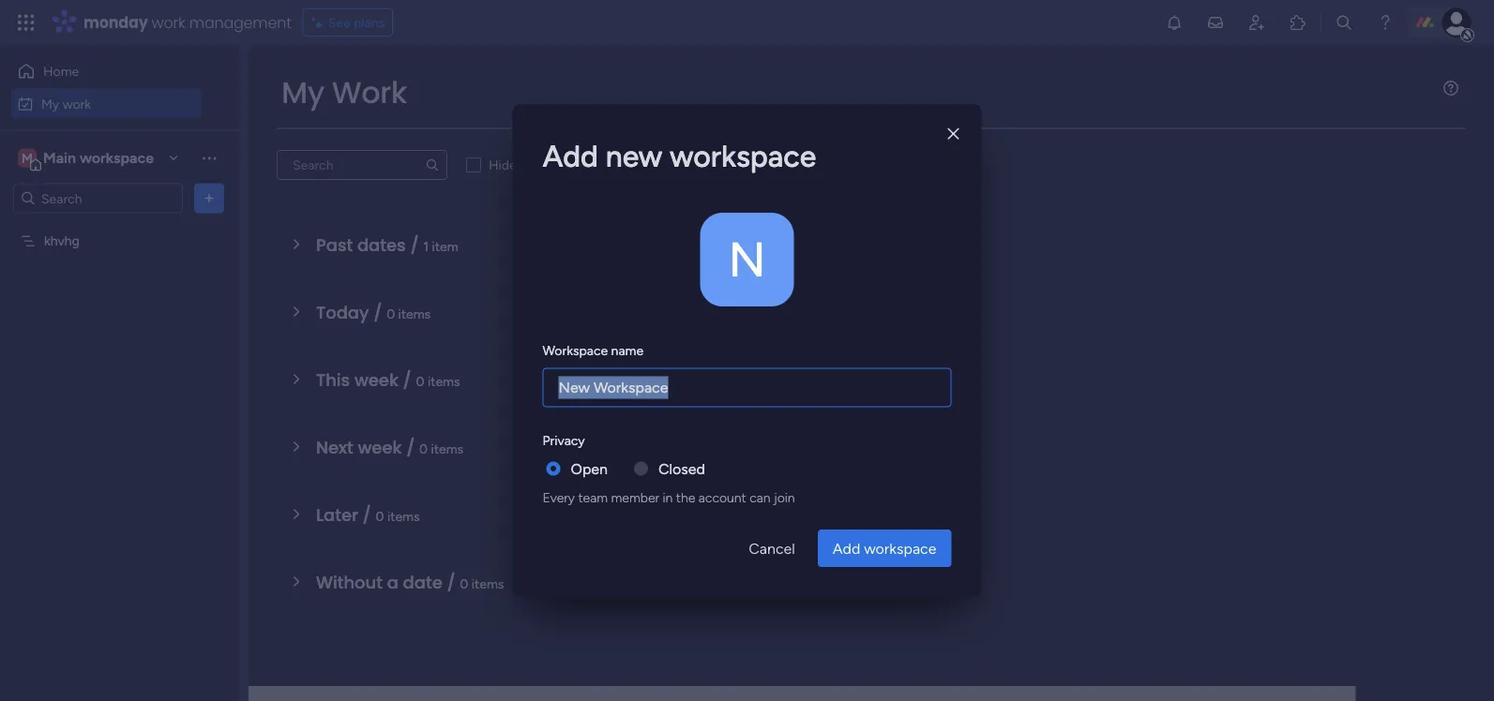 Task type: locate. For each thing, give the bounding box(es) containing it.
every
[[543, 490, 575, 506]]

0 vertical spatial add
[[543, 138, 598, 174]]

1 horizontal spatial my
[[281, 72, 324, 113]]

add new workspace
[[543, 138, 816, 174]]

work for my
[[63, 96, 91, 112]]

add left new
[[543, 138, 598, 174]]

0 inside today / 0 items
[[387, 306, 395, 322]]

/ right date
[[447, 571, 456, 595]]

add workspace
[[833, 540, 937, 558]]

workspace image
[[18, 148, 37, 168]]

items inside next week / 0 items
[[431, 441, 463, 457]]

0
[[387, 306, 395, 322], [416, 373, 424, 389], [419, 441, 428, 457], [376, 508, 384, 524], [460, 576, 468, 592]]

privacy
[[543, 432, 585, 448]]

1 horizontal spatial workspace
[[670, 138, 816, 174]]

help image
[[1376, 13, 1395, 32]]

0 horizontal spatial add
[[543, 138, 598, 174]]

option
[[0, 224, 239, 228]]

my work
[[41, 96, 91, 112]]

apps image
[[1289, 13, 1308, 32]]

1 vertical spatial work
[[63, 96, 91, 112]]

add
[[543, 138, 598, 174], [833, 540, 860, 558]]

1
[[423, 238, 429, 254]]

0 right date
[[460, 576, 468, 592]]

every team member in the account can join
[[543, 490, 795, 506]]

0 horizontal spatial work
[[63, 96, 91, 112]]

work for monday
[[152, 12, 185, 33]]

today / 0 items
[[316, 301, 431, 325]]

hide
[[489, 157, 516, 173]]

/ down this week / 0 items
[[406, 436, 415, 460]]

add inside heading
[[543, 138, 598, 174]]

my
[[281, 72, 324, 113], [41, 96, 59, 112]]

items down this week / 0 items
[[431, 441, 463, 457]]

0 inside next week / 0 items
[[419, 441, 428, 457]]

date
[[403, 571, 442, 595]]

my for my work
[[41, 96, 59, 112]]

0 vertical spatial work
[[152, 12, 185, 33]]

this
[[316, 368, 350, 392]]

workspace for add workspace
[[864, 540, 937, 558]]

items right later
[[387, 508, 420, 524]]

work
[[332, 72, 407, 113]]

work inside "button"
[[63, 96, 91, 112]]

/ right today
[[373, 301, 382, 325]]

member
[[611, 490, 659, 506]]

add right 'cancel' button
[[833, 540, 860, 558]]

week right this
[[354, 368, 399, 392]]

Workspace name field
[[543, 368, 952, 408]]

invite members image
[[1247, 13, 1266, 32]]

my left work
[[281, 72, 324, 113]]

workspace image
[[700, 213, 794, 307]]

without
[[316, 571, 383, 595]]

workspace
[[670, 138, 816, 174], [80, 149, 154, 167], [864, 540, 937, 558]]

1 vertical spatial week
[[358, 436, 402, 460]]

0 horizontal spatial workspace
[[80, 149, 154, 167]]

my inside my work "button"
[[41, 96, 59, 112]]

1 horizontal spatial work
[[152, 12, 185, 33]]

items right date
[[472, 576, 504, 592]]

workspace inside button
[[864, 540, 937, 558]]

main workspace
[[43, 149, 154, 167]]

open
[[571, 460, 608, 478]]

see plans
[[328, 15, 385, 30]]

this week / 0 items
[[316, 368, 460, 392]]

next
[[316, 436, 353, 460]]

0 up next week / 0 items
[[416, 373, 424, 389]]

can
[[750, 490, 771, 506]]

my down home
[[41, 96, 59, 112]]

items down 1
[[398, 306, 431, 322]]

later
[[316, 503, 358, 527]]

see
[[328, 15, 350, 30]]

None search field
[[277, 150, 447, 180]]

today
[[316, 301, 369, 325]]

inbox image
[[1206, 13, 1225, 32]]

work right monday
[[152, 12, 185, 33]]

items inside later / 0 items
[[387, 508, 420, 524]]

2 horizontal spatial workspace
[[864, 540, 937, 558]]

0 down this week / 0 items
[[419, 441, 428, 457]]

hide done items
[[489, 157, 585, 173]]

0 horizontal spatial my
[[41, 96, 59, 112]]

work down home
[[63, 96, 91, 112]]

privacy heading
[[543, 431, 585, 450]]

0 vertical spatial week
[[354, 368, 399, 392]]

/ left 1
[[410, 233, 419, 257]]

khvhg
[[44, 233, 80, 249]]

search everything image
[[1335, 13, 1353, 32]]

home
[[43, 63, 79, 79]]

items up next week / 0 items
[[428, 373, 460, 389]]

open button
[[571, 458, 608, 480]]

items
[[553, 157, 585, 173], [398, 306, 431, 322], [428, 373, 460, 389], [431, 441, 463, 457], [387, 508, 420, 524], [472, 576, 504, 592]]

1 horizontal spatial add
[[833, 540, 860, 558]]

cancel
[[749, 540, 795, 558]]

0 right later
[[376, 508, 384, 524]]

Search in workspace field
[[39, 188, 157, 209]]

week
[[354, 368, 399, 392], [358, 436, 402, 460]]

items inside today / 0 items
[[398, 306, 431, 322]]

done
[[520, 157, 549, 173]]

/
[[410, 233, 419, 257], [373, 301, 382, 325], [403, 368, 412, 392], [406, 436, 415, 460], [363, 503, 371, 527], [447, 571, 456, 595]]

see plans button
[[303, 8, 393, 37]]

close image
[[948, 127, 959, 141]]

0 right today
[[387, 306, 395, 322]]

notifications image
[[1165, 13, 1184, 32]]

items inside this week / 0 items
[[428, 373, 460, 389]]

main
[[43, 149, 76, 167]]

add new workspace heading
[[543, 134, 952, 179]]

the
[[676, 490, 695, 506]]

later / 0 items
[[316, 503, 420, 527]]

add inside button
[[833, 540, 860, 558]]

week right next
[[358, 436, 402, 460]]

1 vertical spatial add
[[833, 540, 860, 558]]

items inside without a date / 0 items
[[472, 576, 504, 592]]

work
[[152, 12, 185, 33], [63, 96, 91, 112]]



Task type: vqa. For each thing, say whether or not it's contained in the screenshot.
dapulse dropdown down arrow image associated with Boards
no



Task type: describe. For each thing, give the bounding box(es) containing it.
closed button
[[658, 458, 705, 480]]

item
[[432, 238, 458, 254]]

in
[[663, 490, 673, 506]]

add for add workspace
[[833, 540, 860, 558]]

add workspace button
[[818, 530, 952, 567]]

past dates / 1 item
[[316, 233, 458, 257]]

team
[[578, 490, 608, 506]]

plans
[[354, 15, 385, 30]]

gary orlando image
[[1442, 8, 1472, 38]]

new
[[606, 138, 662, 174]]

m
[[22, 150, 33, 166]]

select product image
[[17, 13, 36, 32]]

my work button
[[11, 89, 202, 119]]

/ up next week / 0 items
[[403, 368, 412, 392]]

0 inside this week / 0 items
[[416, 373, 424, 389]]

n
[[728, 230, 766, 289]]

week for next
[[358, 436, 402, 460]]

without a date / 0 items
[[316, 571, 504, 595]]

next week / 0 items
[[316, 436, 463, 460]]

my work
[[281, 72, 407, 113]]

a
[[387, 571, 399, 595]]

workspace selection element
[[18, 147, 157, 171]]

my for my work
[[281, 72, 324, 113]]

Filter dashboard by text search field
[[277, 150, 447, 180]]

closed
[[658, 460, 705, 478]]

add for add new workspace
[[543, 138, 598, 174]]

khvhg list box
[[0, 221, 239, 510]]

customize
[[623, 157, 686, 173]]

0 inside later / 0 items
[[376, 508, 384, 524]]

monday work management
[[83, 12, 291, 33]]

name
[[611, 343, 644, 359]]

0 inside without a date / 0 items
[[460, 576, 468, 592]]

search image
[[425, 158, 440, 173]]

past
[[316, 233, 353, 257]]

workspace name heading
[[543, 341, 644, 361]]

monday
[[83, 12, 148, 33]]

join
[[774, 490, 795, 506]]

management
[[189, 12, 291, 33]]

workspace name
[[543, 343, 644, 359]]

customize button
[[593, 150, 693, 180]]

dates
[[357, 233, 406, 257]]

home button
[[11, 56, 202, 86]]

items right done
[[553, 157, 585, 173]]

/ right later
[[363, 503, 371, 527]]

cancel button
[[734, 530, 810, 567]]

workspace
[[543, 343, 608, 359]]

privacy element
[[543, 458, 952, 507]]

workspace inside heading
[[670, 138, 816, 174]]

workspace for main workspace
[[80, 149, 154, 167]]

week for this
[[354, 368, 399, 392]]

account
[[699, 490, 746, 506]]

n button
[[700, 213, 794, 307]]



